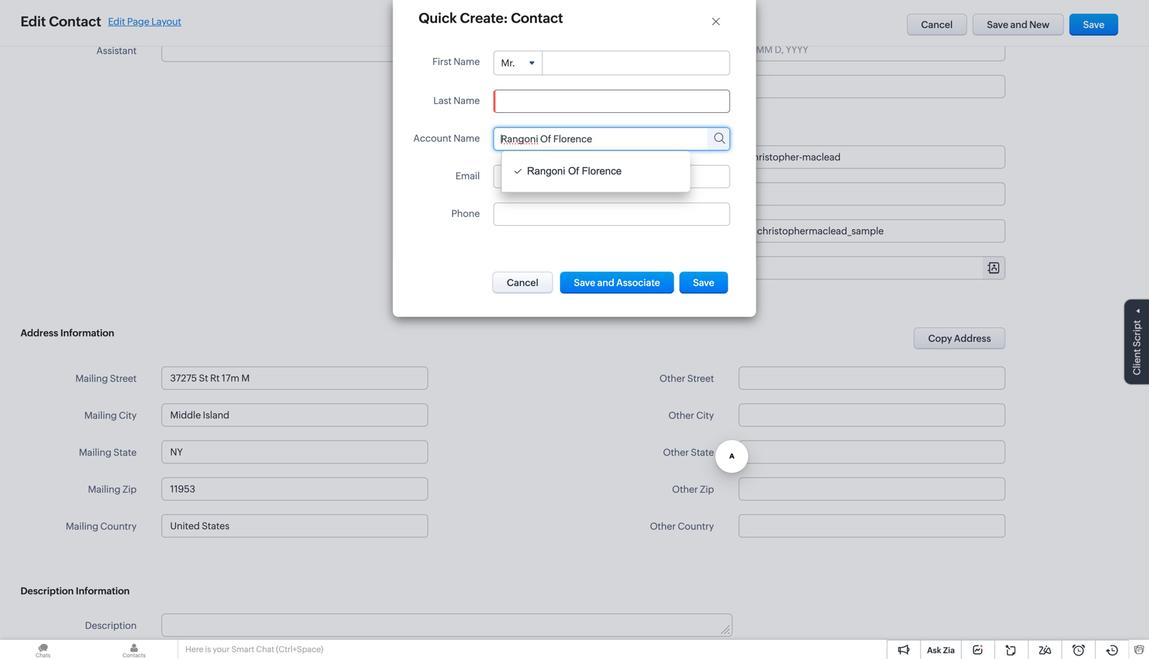 Task type: locate. For each thing, give the bounding box(es) containing it.
1 name from the top
[[454, 56, 480, 67]]

other down "other street"
[[669, 410, 695, 421]]

country for mailing country
[[100, 521, 137, 532]]

email left opt at right top
[[652, 118, 677, 129]]

1 save from the left
[[988, 19, 1009, 30]]

save inside 'button'
[[988, 19, 1009, 30]]

other up other city
[[660, 373, 686, 384]]

copy address button
[[914, 327, 1006, 349]]

assistant
[[96, 45, 137, 56]]

0 horizontal spatial description
[[21, 585, 74, 596]]

2 street from the left
[[688, 373, 715, 384]]

1 city from the left
[[119, 410, 137, 421]]

2 save from the left
[[1084, 19, 1105, 30]]

1 zip from the left
[[123, 484, 137, 495]]

description
[[21, 585, 74, 596], [85, 620, 137, 631]]

2 name from the top
[[454, 95, 480, 106]]

chat
[[256, 645, 275, 654]]

1 vertical spatial phone
[[452, 208, 480, 219]]

other for other state
[[663, 447, 689, 458]]

state
[[113, 447, 137, 458], [691, 447, 715, 458]]

2 zip from the left
[[700, 484, 715, 495]]

layout
[[151, 16, 181, 27]]

2 city from the left
[[697, 410, 715, 421]]

2 vertical spatial name
[[454, 133, 480, 144]]

None text field
[[739, 1, 1006, 24], [161, 2, 428, 25], [161, 39, 428, 62], [543, 52, 673, 74], [501, 134, 690, 145], [739, 145, 1006, 169], [739, 182, 1006, 206], [501, 209, 723, 220], [758, 220, 1005, 242], [161, 440, 428, 464], [739, 477, 1006, 501], [162, 614, 732, 636], [739, 1, 1006, 24], [161, 2, 428, 25], [161, 39, 428, 62], [543, 52, 673, 74], [501, 134, 690, 145], [739, 145, 1006, 169], [739, 182, 1006, 206], [501, 209, 723, 220], [758, 220, 1005, 242], [161, 440, 428, 464], [739, 477, 1006, 501], [162, 614, 732, 636]]

2 vertical spatial email
[[690, 189, 715, 200]]

zip down mailing state
[[123, 484, 137, 495]]

asst
[[665, 81, 684, 92]]

street for mailing street
[[110, 373, 137, 384]]

twitter
[[684, 226, 715, 237]]

save and new
[[988, 19, 1050, 30]]

0 horizontal spatial country
[[100, 521, 137, 532]]

0 vertical spatial name
[[454, 56, 480, 67]]

email down account name
[[456, 171, 480, 181]]

reporting
[[657, 263, 702, 274]]

other street
[[660, 373, 715, 384]]

florence
[[582, 165, 622, 176]]

contact
[[49, 14, 101, 29]]

reporting to
[[657, 263, 715, 274]]

first
[[433, 56, 452, 67]]

state for other state
[[691, 447, 715, 458]]

edit page layout link
[[108, 16, 181, 27]]

mailing for mailing zip
[[88, 484, 121, 495]]

zip for mailing zip
[[123, 484, 137, 495]]

2 horizontal spatial email
[[690, 189, 715, 200]]

other state
[[663, 447, 715, 458]]

zip down other state at bottom
[[700, 484, 715, 495]]

save inside button
[[1084, 19, 1105, 30]]

street
[[110, 373, 137, 384], [688, 373, 715, 384]]

0 horizontal spatial save
[[988, 19, 1009, 30]]

country down mailing zip
[[100, 521, 137, 532]]

page
[[127, 16, 150, 27]]

name right first
[[454, 56, 480, 67]]

save for save
[[1084, 19, 1105, 30]]

mailing up mailing city
[[75, 373, 108, 384]]

1 vertical spatial name
[[454, 95, 480, 106]]

1 horizontal spatial phone
[[686, 81, 715, 92]]

street up mailing city
[[110, 373, 137, 384]]

information up mailing street
[[60, 327, 114, 338]]

address information copy address
[[21, 327, 992, 344]]

zip
[[123, 484, 137, 495], [700, 484, 715, 495]]

1 horizontal spatial state
[[691, 447, 715, 458]]

state up mailing zip
[[113, 447, 137, 458]]

mailing down mailing city
[[79, 447, 112, 458]]

other down other zip
[[650, 521, 676, 532]]

save right new
[[1084, 19, 1105, 30]]

mailing down mailing zip
[[66, 521, 98, 532]]

zia
[[944, 646, 955, 655]]

1 state from the left
[[113, 447, 137, 458]]

information
[[60, 327, 114, 338], [76, 585, 130, 596]]

city
[[119, 410, 137, 421], [697, 410, 715, 421]]

other zip
[[673, 484, 715, 495]]

0 vertical spatial information
[[60, 327, 114, 338]]

0 vertical spatial description
[[21, 585, 74, 596]]

1 horizontal spatial country
[[678, 521, 715, 532]]

account name
[[414, 133, 480, 144]]

here
[[185, 645, 204, 654]]

rangoni of florence link
[[509, 160, 684, 184]]

mailing
[[75, 373, 108, 384], [84, 410, 117, 421], [79, 447, 112, 458], [88, 484, 121, 495], [66, 521, 98, 532]]

rangoni
[[527, 165, 566, 176]]

mailing zip
[[88, 484, 137, 495]]

0 horizontal spatial city
[[119, 410, 137, 421]]

country for other country
[[678, 521, 715, 532]]

save for save and new
[[988, 19, 1009, 30]]

state up other zip
[[691, 447, 715, 458]]

smart
[[232, 645, 255, 654]]

save left and
[[988, 19, 1009, 30]]

edit contact edit page layout
[[21, 14, 181, 29]]

1 horizontal spatial street
[[688, 373, 715, 384]]

phone
[[686, 81, 715, 92], [452, 208, 480, 219]]

name right account
[[454, 133, 480, 144]]

first name
[[433, 56, 480, 67]]

zip for other zip
[[700, 484, 715, 495]]

0 horizontal spatial address
[[21, 327, 58, 338]]

email opt out
[[652, 118, 715, 129]]

description up chats image
[[21, 585, 74, 596]]

description information
[[21, 585, 130, 596]]

None button
[[493, 272, 553, 294], [561, 272, 674, 294], [493, 272, 553, 294], [561, 272, 674, 294]]

mailing for mailing city
[[84, 410, 117, 421]]

1 horizontal spatial description
[[85, 620, 137, 631]]

information down mailing country
[[76, 585, 130, 596]]

1 horizontal spatial city
[[697, 410, 715, 421]]

None text field
[[739, 75, 1006, 98], [501, 171, 723, 182], [161, 366, 428, 390], [739, 366, 1006, 390], [161, 403, 428, 427], [739, 403, 1006, 427], [739, 440, 1006, 464], [161, 477, 428, 501], [739, 75, 1006, 98], [501, 171, 723, 182], [161, 366, 428, 390], [739, 366, 1006, 390], [161, 403, 428, 427], [739, 403, 1006, 427], [739, 440, 1006, 464], [161, 477, 428, 501]]

description up contacts image
[[85, 620, 137, 631]]

and
[[1011, 19, 1028, 30]]

0 horizontal spatial zip
[[123, 484, 137, 495]]

mailing up mailing country
[[88, 484, 121, 495]]

country
[[100, 521, 137, 532], [678, 521, 715, 532]]

address
[[21, 327, 58, 338], [955, 333, 992, 344]]

email
[[652, 118, 677, 129], [456, 171, 480, 181], [690, 189, 715, 200]]

name
[[454, 56, 480, 67], [454, 95, 480, 106], [454, 133, 480, 144]]

mailing country
[[66, 521, 137, 532]]

ask
[[928, 646, 942, 655]]

state for mailing state
[[113, 447, 137, 458]]

city up mailing state
[[119, 410, 137, 421]]

email up twitter
[[690, 189, 715, 200]]

0 horizontal spatial street
[[110, 373, 137, 384]]

0 vertical spatial email
[[652, 118, 677, 129]]

information for address
[[60, 327, 114, 338]]

save
[[988, 19, 1009, 30], [1084, 19, 1105, 30]]

1 horizontal spatial edit
[[108, 16, 125, 27]]

0 horizontal spatial email
[[456, 171, 480, 181]]

1 vertical spatial email
[[456, 171, 480, 181]]

edit inside edit contact edit page layout
[[108, 16, 125, 27]]

description for description information
[[21, 585, 74, 596]]

cancel
[[922, 19, 953, 30]]

edit left contact
[[21, 14, 46, 29]]

mailing for mailing country
[[66, 521, 98, 532]]

cancel button
[[907, 14, 968, 36]]

1 vertical spatial description
[[85, 620, 137, 631]]

country down other zip
[[678, 521, 715, 532]]

to
[[704, 263, 715, 274]]

1 vertical spatial information
[[76, 585, 130, 596]]

1 horizontal spatial save
[[1084, 19, 1105, 30]]

0 horizontal spatial state
[[113, 447, 137, 458]]

2 country from the left
[[678, 521, 715, 532]]

1 country from the left
[[100, 521, 137, 532]]

1 horizontal spatial zip
[[700, 484, 715, 495]]

1 horizontal spatial email
[[652, 118, 677, 129]]

other down other city
[[663, 447, 689, 458]]

name right last
[[454, 95, 480, 106]]

last
[[434, 95, 452, 106]]

2 state from the left
[[691, 447, 715, 458]]

name for last name
[[454, 95, 480, 106]]

None submit
[[680, 272, 729, 294]]

city up other state at bottom
[[697, 410, 715, 421]]

street for other street
[[688, 373, 715, 384]]

other up other country
[[673, 484, 698, 495]]

MMM D, YYYY text field
[[739, 38, 1006, 61]]

mailing state
[[79, 447, 137, 458]]

mailing down mailing street
[[84, 410, 117, 421]]

description for description
[[85, 620, 137, 631]]

edit left page
[[108, 16, 125, 27]]

edit
[[21, 14, 46, 29], [108, 16, 125, 27]]

information inside address information copy address
[[60, 327, 114, 338]]

street up other city
[[688, 373, 715, 384]]

your
[[213, 645, 230, 654]]

contacts image
[[91, 640, 177, 659]]

3 name from the top
[[454, 133, 480, 144]]

other
[[660, 373, 686, 384], [669, 410, 695, 421], [663, 447, 689, 458], [673, 484, 698, 495], [650, 521, 676, 532]]

1 street from the left
[[110, 373, 137, 384]]

date
[[659, 44, 680, 55]]

new
[[1030, 19, 1050, 30]]



Task type: vqa. For each thing, say whether or not it's contained in the screenshot.
right State
yes



Task type: describe. For each thing, give the bounding box(es) containing it.
quick
[[419, 10, 457, 26]]

other for other zip
[[673, 484, 698, 495]]

other country
[[650, 521, 715, 532]]

create: contact
[[460, 10, 564, 26]]

mobile
[[106, 8, 137, 19]]

mailing street
[[75, 373, 137, 384]]

city for mailing city
[[119, 410, 137, 421]]

rangoni of florence
[[527, 165, 622, 176]]

of
[[682, 44, 691, 55]]

birth
[[693, 44, 715, 55]]

date of birth
[[659, 44, 715, 55]]

city for other city
[[697, 410, 715, 421]]

email for email
[[456, 171, 480, 181]]

information for description
[[76, 585, 130, 596]]

out
[[698, 118, 715, 129]]

save button
[[1070, 14, 1119, 36]]

save and new button
[[973, 14, 1065, 36]]

0 horizontal spatial phone
[[452, 208, 480, 219]]

last name
[[434, 95, 480, 106]]

skype id
[[676, 152, 715, 163]]

client script
[[1132, 320, 1143, 375]]

quick create: contact
[[419, 10, 564, 26]]

script
[[1132, 320, 1143, 347]]

ask zia
[[928, 646, 955, 655]]

of
[[568, 165, 579, 176]]

fax
[[700, 8, 715, 18]]

secondary email
[[640, 189, 715, 200]]

name for account name
[[454, 133, 480, 144]]

mailing city
[[84, 410, 137, 421]]

email for email opt out
[[652, 118, 677, 129]]

0 vertical spatial phone
[[686, 81, 715, 92]]

is
[[205, 645, 211, 654]]

(ctrl+space)
[[276, 645, 324, 654]]

account
[[414, 133, 452, 144]]

skype
[[676, 152, 703, 163]]

client
[[1132, 349, 1143, 375]]

mailing for mailing street
[[75, 373, 108, 384]]

secondary
[[640, 189, 688, 200]]

here is your smart chat (ctrl+space)
[[185, 645, 324, 654]]

other for other country
[[650, 521, 676, 532]]

opt
[[678, 118, 696, 129]]

copy
[[929, 333, 953, 344]]

id
[[705, 152, 715, 163]]

other for other street
[[660, 373, 686, 384]]

other for other city
[[669, 410, 695, 421]]

mailing for mailing state
[[79, 447, 112, 458]]

0 horizontal spatial edit
[[21, 14, 46, 29]]

chats image
[[0, 640, 86, 659]]

Mr. field
[[495, 51, 542, 75]]

other city
[[669, 410, 715, 421]]

name for first name
[[454, 56, 480, 67]]

asst phone
[[665, 81, 715, 92]]

mr.
[[501, 57, 516, 68]]

1 horizontal spatial address
[[955, 333, 992, 344]]



